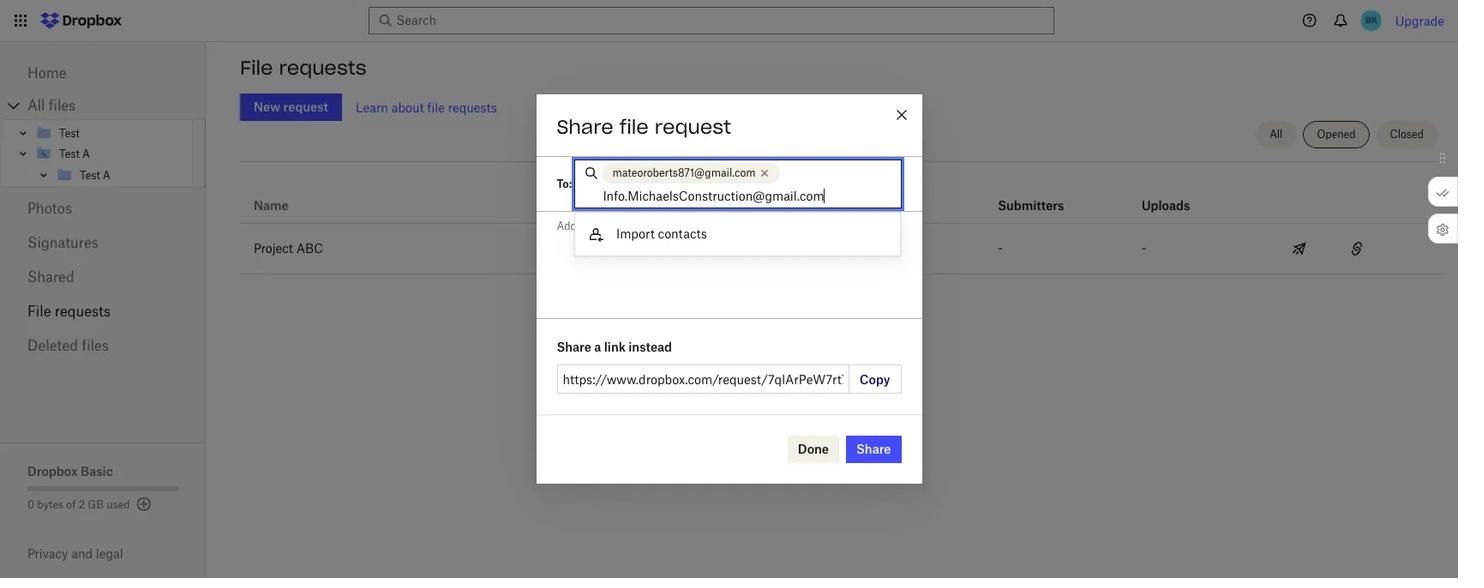 Task type: locate. For each thing, give the bounding box(es) containing it.
share file request dialog
[[536, 94, 922, 484]]

group containing test
[[3, 119, 206, 188]]

created
[[567, 198, 614, 213]]

1 horizontal spatial files
[[82, 337, 109, 354]]

test a link
[[35, 143, 190, 164], [56, 165, 190, 185]]

0
[[27, 498, 34, 511]]

1 - from the left
[[783, 241, 787, 256]]

file requests link
[[27, 294, 178, 328]]

files inside tree
[[49, 97, 76, 114]]

all
[[27, 97, 45, 114], [1270, 128, 1283, 141]]

test up photos link
[[80, 169, 100, 181]]

file inside dialog
[[620, 115, 649, 139]]

photos link
[[27, 191, 178, 226]]

2
[[79, 498, 85, 511]]

all inside tree
[[27, 97, 45, 114]]

copy
[[860, 372, 891, 387]]

0 vertical spatial test
[[59, 127, 80, 139]]

0 vertical spatial share
[[557, 115, 614, 139]]

1 vertical spatial test a link
[[56, 165, 190, 185]]

all left the opened
[[1270, 128, 1283, 141]]

learn about file requests
[[356, 100, 497, 115]]

requests
[[279, 56, 367, 80], [448, 100, 497, 115], [55, 303, 111, 320]]

share up to:
[[557, 115, 614, 139]]

get more space image
[[133, 494, 154, 515]]

0 vertical spatial test a
[[59, 147, 90, 160]]

2 row from the top
[[240, 224, 1445, 274]]

all down the home
[[27, 97, 45, 114]]

global header element
[[0, 0, 1459, 42]]

a for the bottommost test a link
[[103, 169, 111, 181]]

row containing name
[[240, 168, 1445, 224]]

requests right about on the left top of the page
[[448, 100, 497, 115]]

row
[[240, 168, 1445, 224], [240, 224, 1445, 274]]

import
[[617, 226, 655, 241]]

1 vertical spatial files
[[82, 337, 109, 354]]

1 vertical spatial test a
[[80, 169, 111, 181]]

0 vertical spatial file
[[428, 100, 445, 115]]

file requests
[[240, 56, 367, 80], [27, 303, 111, 320]]

request
[[655, 115, 732, 139]]

home
[[27, 64, 67, 81]]

copy link image
[[1347, 238, 1368, 259]]

0 vertical spatial files
[[49, 97, 76, 114]]

test a
[[59, 147, 90, 160], [80, 169, 111, 181]]

column header
[[998, 175, 1067, 216], [1142, 175, 1211, 216]]

legal
[[96, 546, 123, 561]]

1 vertical spatial share
[[557, 340, 592, 354]]

all for all
[[1270, 128, 1283, 141]]

share for share a link instead
[[557, 340, 592, 354]]

2 vertical spatial requests
[[55, 303, 111, 320]]

test a up photos link
[[80, 169, 111, 181]]

1 vertical spatial a
[[103, 169, 111, 181]]

group
[[3, 119, 206, 188]]

2 horizontal spatial -
[[1142, 241, 1147, 256]]

0 horizontal spatial a
[[82, 147, 90, 160]]

0 horizontal spatial column header
[[998, 175, 1067, 216]]

0 vertical spatial a
[[82, 147, 90, 160]]

2 vertical spatial test
[[80, 169, 100, 181]]

upgrade
[[1396, 13, 1445, 28]]

table
[[240, 168, 1445, 274]]

1 vertical spatial file
[[620, 115, 649, 139]]

share
[[557, 115, 614, 139], [557, 340, 592, 354], [857, 442, 892, 456]]

test a for the topmost test a link
[[59, 147, 90, 160]]

2 horizontal spatial requests
[[448, 100, 497, 115]]

0 horizontal spatial requests
[[55, 303, 111, 320]]

used
[[107, 498, 130, 511]]

test down test link
[[59, 147, 80, 160]]

a up photos link
[[103, 169, 111, 181]]

project abc
[[254, 241, 323, 256]]

2 vertical spatial share
[[857, 442, 892, 456]]

a down test link
[[82, 147, 90, 160]]

1 vertical spatial file
[[27, 303, 51, 320]]

file requests up learn
[[240, 56, 367, 80]]

test a link down all files link
[[35, 143, 190, 164]]

0 horizontal spatial files
[[49, 97, 76, 114]]

share left a
[[557, 340, 592, 354]]

share right done
[[857, 442, 892, 456]]

learn
[[356, 100, 388, 115]]

1 horizontal spatial a
[[103, 169, 111, 181]]

files down the home
[[49, 97, 76, 114]]

1 vertical spatial requests
[[448, 100, 497, 115]]

1 vertical spatial file requests
[[27, 303, 111, 320]]

all inside button
[[1270, 128, 1283, 141]]

files down file requests link
[[82, 337, 109, 354]]

1 horizontal spatial requests
[[279, 56, 367, 80]]

of
[[66, 498, 76, 511]]

shared link
[[27, 260, 178, 294]]

0 vertical spatial all
[[27, 97, 45, 114]]

1 vertical spatial test
[[59, 147, 80, 160]]

import contacts
[[617, 226, 707, 241]]

file
[[428, 100, 445, 115], [620, 115, 649, 139]]

files
[[49, 97, 76, 114], [82, 337, 109, 354]]

signatures link
[[27, 226, 178, 260]]

share a link instead
[[557, 340, 672, 354]]

share for share file request
[[557, 115, 614, 139]]

file left the "request"
[[620, 115, 649, 139]]

test down all files
[[59, 127, 80, 139]]

file requests up the deleted files
[[27, 303, 111, 320]]

0 vertical spatial requests
[[279, 56, 367, 80]]

1 row from the top
[[240, 168, 1445, 224]]

basic
[[81, 464, 113, 479]]

a for the topmost test a link
[[82, 147, 90, 160]]

test
[[59, 127, 80, 139], [59, 147, 80, 160], [80, 169, 100, 181]]

requests up learn
[[279, 56, 367, 80]]

file
[[240, 56, 273, 80], [27, 303, 51, 320]]

table containing name
[[240, 168, 1445, 274]]

home link
[[27, 56, 178, 90]]

1 horizontal spatial all
[[1270, 128, 1283, 141]]

test a down test link
[[59, 147, 90, 160]]

1 horizontal spatial file
[[620, 115, 649, 139]]

Contact input text field
[[603, 187, 893, 206]]

share inside 'share' button
[[857, 442, 892, 456]]

0 horizontal spatial all
[[27, 97, 45, 114]]

about
[[392, 100, 424, 115]]

0 horizontal spatial file requests
[[27, 303, 111, 320]]

link
[[604, 340, 626, 354]]

-
[[783, 241, 787, 256], [998, 241, 1003, 256], [1142, 241, 1147, 256]]

all files
[[27, 97, 76, 114]]

test a link up photos link
[[56, 165, 190, 185]]

all files link
[[27, 92, 206, 119]]

1 horizontal spatial file
[[240, 56, 273, 80]]

shared
[[27, 268, 74, 286]]

1 horizontal spatial column header
[[1142, 175, 1211, 216]]

0 vertical spatial file requests
[[240, 56, 367, 80]]

file right about on the left top of the page
[[428, 100, 445, 115]]

0 horizontal spatial -
[[783, 241, 787, 256]]

1 horizontal spatial -
[[998, 241, 1003, 256]]

to:
[[557, 178, 572, 190]]

a
[[82, 147, 90, 160], [103, 169, 111, 181]]

requests up the deleted files
[[55, 303, 111, 320]]

signatures
[[27, 234, 98, 251]]

privacy and legal
[[27, 546, 123, 561]]

test for the bottommost test a link
[[80, 169, 100, 181]]

1 vertical spatial all
[[1270, 128, 1283, 141]]

a
[[595, 340, 602, 354]]



Task type: describe. For each thing, give the bounding box(es) containing it.
test a for the bottommost test a link
[[80, 169, 111, 181]]

opened button
[[1304, 121, 1370, 148]]

bytes
[[37, 498, 64, 511]]

send email image
[[1290, 238, 1310, 259]]

2 - from the left
[[998, 241, 1003, 256]]

dropbox
[[27, 464, 78, 479]]

files for all files
[[49, 97, 76, 114]]

done
[[798, 442, 829, 456]]

deleted files link
[[27, 328, 178, 363]]

photos
[[27, 200, 72, 217]]

dropbox basic
[[27, 464, 113, 479]]

0 horizontal spatial file
[[428, 100, 445, 115]]

0 vertical spatial test a link
[[35, 143, 190, 164]]

deleted
[[27, 337, 78, 354]]

share file request
[[557, 115, 732, 139]]

dropbox logo - go to the homepage image
[[34, 7, 128, 34]]

abc
[[297, 241, 323, 256]]

instead
[[629, 340, 672, 354]]

files for deleted files
[[82, 337, 109, 354]]

10/31/2023
[[567, 241, 635, 256]]

mateoroberts871@gmail.com
[[613, 166, 756, 179]]

1 column header from the left
[[998, 175, 1067, 216]]

0 vertical spatial file
[[240, 56, 273, 80]]

test for the topmost test a link
[[59, 147, 80, 160]]

deleted files
[[27, 337, 109, 354]]

2 column header from the left
[[1142, 175, 1211, 216]]

and
[[71, 546, 93, 561]]

closed button
[[1377, 121, 1438, 148]]

done button
[[788, 436, 840, 463]]

test link
[[35, 123, 190, 143]]

Share a link instead field
[[557, 365, 850, 394]]

learn about file requests link
[[356, 100, 497, 115]]

0 horizontal spatial file
[[27, 303, 51, 320]]

gb
[[88, 498, 104, 511]]

all for all files
[[27, 97, 45, 114]]

pro trial element
[[843, 196, 870, 216]]

3 - from the left
[[1142, 241, 1147, 256]]

upgrade link
[[1396, 13, 1445, 28]]

created button
[[567, 196, 614, 216]]

import contacts option
[[576, 220, 901, 249]]

name
[[254, 198, 289, 213]]

Add a message (optional) text field
[[536, 212, 922, 316]]

privacy
[[27, 546, 68, 561]]

opened
[[1318, 128, 1357, 141]]

share button
[[847, 436, 902, 463]]

all button
[[1257, 121, 1297, 148]]

row containing project abc
[[240, 224, 1445, 274]]

all files tree
[[3, 92, 206, 188]]

mateoroberts871@gmail.com button
[[602, 163, 780, 184]]

project
[[254, 241, 293, 256]]

1 horizontal spatial file requests
[[240, 56, 367, 80]]

closed
[[1391, 128, 1425, 141]]

0 bytes of 2 gb used
[[27, 498, 130, 511]]

privacy and legal link
[[27, 546, 206, 561]]

contacts
[[658, 226, 707, 241]]

copy link
[[850, 365, 902, 394]]



Task type: vqa. For each thing, say whether or not it's contained in the screenshot.
bytes
yes



